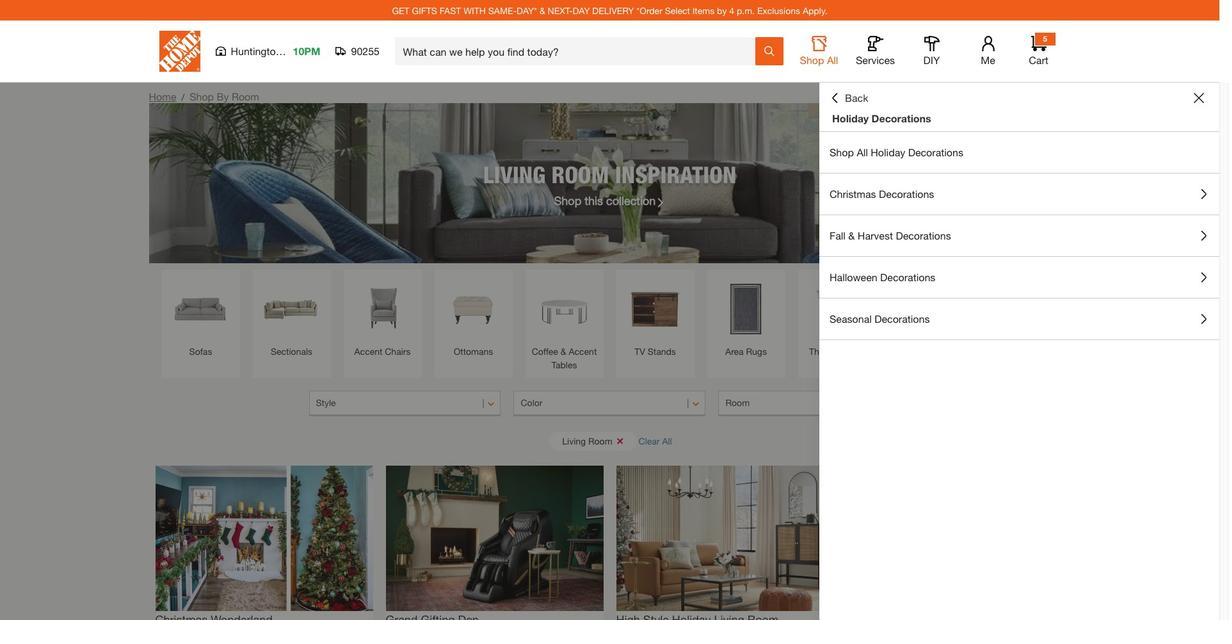 Task type: vqa. For each thing, say whether or not it's contained in the screenshot.
Lifting
no



Task type: locate. For each thing, give the bounding box(es) containing it.
living room button
[[550, 431, 637, 451]]

1 horizontal spatial all
[[828, 54, 839, 66]]

& up tables at the bottom
[[561, 346, 567, 357]]

holiday inside shop all holiday decorations link
[[871, 146, 906, 158]]

decorations down holiday decorations
[[909, 146, 964, 158]]

home / shop by room
[[149, 90, 259, 102]]

holiday decorations
[[833, 112, 932, 124]]

& right fall
[[849, 229, 855, 241]]

rugs
[[747, 346, 767, 357]]

all for shop all
[[828, 54, 839, 66]]

area rugs
[[726, 346, 767, 357]]

diy
[[924, 54, 941, 66]]

decorations inside fall & harvest decorations button
[[896, 229, 952, 241]]

accent
[[355, 346, 383, 357], [569, 346, 597, 357]]

10pm
[[293, 45, 321, 57]]

day*
[[517, 5, 537, 16]]

decorations down fall & harvest decorations
[[881, 271, 936, 283]]

select
[[665, 5, 690, 16]]

decorations inside "seasonal decorations" button
[[875, 313, 930, 325]]

shop for shop this collection
[[554, 193, 582, 207]]

the home depot logo image
[[159, 31, 200, 72]]

3 stretchy image image from the left
[[617, 466, 834, 611]]

accent left chairs
[[355, 346, 383, 357]]

ottomans link
[[441, 276, 506, 358]]

drawer close image
[[1195, 93, 1205, 103]]

get gifts fast with same-day* & next-day delivery *order select items by 4 p.m. exclusions apply.
[[392, 5, 828, 16]]

coffee & accent tables link
[[532, 276, 597, 372]]

shop up christmas
[[830, 146, 854, 158]]

0 horizontal spatial living
[[483, 160, 546, 188]]

& inside button
[[849, 229, 855, 241]]

& for fall & harvest decorations
[[849, 229, 855, 241]]

me button
[[968, 36, 1009, 67]]

decorations for seasonal decorations
[[875, 313, 930, 325]]

home
[[149, 90, 176, 102]]

decorations down shop all holiday decorations
[[879, 188, 935, 200]]

decorations for christmas decorations
[[879, 188, 935, 200]]

living
[[483, 160, 546, 188], [563, 435, 586, 446]]

day
[[573, 5, 590, 16]]

tv
[[635, 346, 646, 357]]

0 horizontal spatial stretchy image image
[[155, 466, 373, 611]]

1 vertical spatial all
[[857, 146, 868, 158]]

feedback link image
[[1213, 217, 1230, 286]]

room down area
[[726, 397, 750, 408]]

menu
[[820, 132, 1220, 340]]

holiday down the back button
[[833, 112, 869, 124]]

0 horizontal spatial accent
[[355, 346, 383, 357]]

2 horizontal spatial &
[[849, 229, 855, 241]]

living inside button
[[563, 435, 586, 446]]

color button
[[514, 391, 706, 416]]

halloween decorations
[[830, 271, 936, 283]]

cart
[[1029, 54, 1049, 66]]

area rugs link
[[714, 276, 779, 358]]

room inside the living room button
[[589, 435, 613, 446]]

accent up tables at the bottom
[[569, 346, 597, 357]]

1 horizontal spatial &
[[561, 346, 567, 357]]

0 vertical spatial living
[[483, 160, 546, 188]]

living room
[[563, 435, 613, 446]]

exclusions
[[758, 5, 801, 16]]

1 horizontal spatial living
[[563, 435, 586, 446]]

decorations inside christmas decorations button
[[879, 188, 935, 200]]

shop
[[800, 54, 825, 66], [190, 90, 214, 102], [830, 146, 854, 158], [554, 193, 582, 207]]

fast
[[440, 5, 461, 16]]

1 horizontal spatial holiday
[[871, 146, 906, 158]]

1 horizontal spatial stretchy image image
[[386, 466, 604, 611]]

accent chairs image
[[350, 276, 415, 341]]

& inside coffee & accent tables
[[561, 346, 567, 357]]

2 accent from the left
[[569, 346, 597, 357]]

room inside room button
[[726, 397, 750, 408]]

&
[[540, 5, 546, 16], [849, 229, 855, 241], [561, 346, 567, 357]]

1 vertical spatial living
[[563, 435, 586, 446]]

huntington
[[231, 45, 282, 57]]

0 vertical spatial all
[[828, 54, 839, 66]]

living for living room inspiration
[[483, 160, 546, 188]]

shop left this in the top of the page
[[554, 193, 582, 207]]

90255
[[351, 45, 380, 57]]

2 vertical spatial all
[[663, 435, 672, 446]]

1 stretchy image image from the left
[[155, 466, 373, 611]]

2 horizontal spatial all
[[857, 146, 868, 158]]

clear all button
[[639, 429, 672, 453]]

style
[[316, 397, 336, 408]]

style button
[[309, 391, 501, 416]]

tv stands
[[635, 346, 676, 357]]

shop all button
[[799, 36, 840, 67]]

all
[[828, 54, 839, 66], [857, 146, 868, 158], [663, 435, 672, 446]]

gifts
[[412, 5, 437, 16]]

decorations up shop all holiday decorations
[[872, 112, 932, 124]]

room down color button
[[589, 435, 613, 446]]

decorations inside the halloween decorations 'button'
[[881, 271, 936, 283]]

tables
[[552, 359, 577, 370]]

services
[[856, 54, 895, 66]]

shop inside button
[[800, 54, 825, 66]]

by
[[217, 90, 229, 102]]

all down holiday decorations
[[857, 146, 868, 158]]

0 horizontal spatial all
[[663, 435, 672, 446]]

& right day*
[[540, 5, 546, 16]]

seasonal decorations button
[[820, 298, 1220, 339]]

living room inspiration
[[483, 160, 737, 188]]

0 vertical spatial holiday
[[833, 112, 869, 124]]

2 horizontal spatial stretchy image image
[[617, 466, 834, 611]]

stretchy image image
[[155, 466, 373, 611], [386, 466, 604, 611], [617, 466, 834, 611]]

sectionals image
[[259, 276, 324, 341]]

shop this collection
[[554, 193, 656, 207]]

/
[[182, 92, 185, 102]]

0 vertical spatial &
[[540, 5, 546, 16]]

room up this in the top of the page
[[552, 160, 609, 188]]

delivery
[[593, 5, 634, 16]]

room right by
[[232, 90, 259, 102]]

shop all holiday decorations link
[[820, 132, 1220, 173]]

seasonal decorations
[[830, 313, 930, 325]]

accent inside coffee & accent tables
[[569, 346, 597, 357]]

shop for shop all holiday decorations
[[830, 146, 854, 158]]

all right clear
[[663, 435, 672, 446]]

holiday
[[833, 112, 869, 124], [871, 146, 906, 158]]

shop down apply.
[[800, 54, 825, 66]]

holiday down holiday decorations
[[871, 146, 906, 158]]

0 horizontal spatial &
[[540, 5, 546, 16]]

decorations down the halloween decorations in the top right of the page
[[875, 313, 930, 325]]

stands
[[648, 346, 676, 357]]

decorations
[[872, 112, 932, 124], [909, 146, 964, 158], [879, 188, 935, 200], [896, 229, 952, 241], [881, 271, 936, 283], [875, 313, 930, 325]]

back button
[[830, 92, 869, 104]]

2 vertical spatial &
[[561, 346, 567, 357]]

all up the back button
[[828, 54, 839, 66]]

1 vertical spatial holiday
[[871, 146, 906, 158]]

1 vertical spatial &
[[849, 229, 855, 241]]

decorations inside shop all holiday decorations link
[[909, 146, 964, 158]]

accent chairs
[[355, 346, 411, 357]]

decorations right harvest
[[896, 229, 952, 241]]

1 horizontal spatial accent
[[569, 346, 597, 357]]

room
[[232, 90, 259, 102], [552, 160, 609, 188], [726, 397, 750, 408], [589, 435, 613, 446]]



Task type: describe. For each thing, give the bounding box(es) containing it.
halloween decorations button
[[820, 257, 1220, 298]]

all for shop all holiday decorations
[[857, 146, 868, 158]]

clear
[[639, 435, 660, 446]]

next-
[[548, 5, 573, 16]]

5
[[1044, 34, 1048, 44]]

fall
[[830, 229, 846, 241]]

this
[[585, 193, 603, 207]]

menu containing shop all holiday decorations
[[820, 132, 1220, 340]]

all for clear all
[[663, 435, 672, 446]]

tv stands link
[[623, 276, 688, 358]]

sofas link
[[168, 276, 233, 358]]

room button
[[719, 391, 911, 416]]

shop for shop all
[[800, 54, 825, 66]]

pillows
[[837, 346, 865, 357]]

get
[[392, 5, 410, 16]]

home link
[[149, 90, 176, 102]]

harvest
[[858, 229, 894, 241]]

coffee
[[532, 346, 558, 357]]

decorations for holiday decorations
[[872, 112, 932, 124]]

same-
[[489, 5, 517, 16]]

with
[[464, 5, 486, 16]]

diy button
[[912, 36, 953, 67]]

christmas
[[830, 188, 877, 200]]

area
[[726, 346, 744, 357]]

shop this collection link
[[554, 192, 666, 209]]

accent chairs link
[[350, 276, 415, 358]]

color
[[521, 397, 543, 408]]

fall & harvest decorations
[[830, 229, 952, 241]]

by
[[717, 5, 727, 16]]

throw pillows link
[[805, 276, 870, 358]]

p.m.
[[737, 5, 755, 16]]

sofas
[[189, 346, 212, 357]]

sectionals
[[271, 346, 313, 357]]

throw
[[810, 346, 835, 357]]

1 accent from the left
[[355, 346, 383, 357]]

throw blankets image
[[896, 276, 961, 341]]

ottomans
[[454, 346, 493, 357]]

ottomans image
[[441, 276, 506, 341]]

shop all holiday decorations
[[830, 146, 964, 158]]

back
[[846, 92, 869, 104]]

area rugs image
[[714, 276, 779, 341]]

2 stretchy image image from the left
[[386, 466, 604, 611]]

park
[[284, 45, 305, 57]]

& for coffee & accent tables
[[561, 346, 567, 357]]

apply.
[[803, 5, 828, 16]]

inspiration
[[615, 160, 737, 188]]

throw pillows
[[810, 346, 865, 357]]

4
[[730, 5, 735, 16]]

clear all
[[639, 435, 672, 446]]

coffee & accent tables
[[532, 346, 597, 370]]

throw pillows image
[[805, 276, 870, 341]]

*order
[[637, 5, 663, 16]]

items
[[693, 5, 715, 16]]

christmas decorations button
[[820, 174, 1220, 215]]

chairs
[[385, 346, 411, 357]]

90255 button
[[336, 45, 380, 58]]

tv stands image
[[623, 276, 688, 341]]

What can we help you find today? search field
[[403, 38, 755, 65]]

cart 5
[[1029, 34, 1049, 66]]

huntington park
[[231, 45, 305, 57]]

sofas image
[[168, 276, 233, 341]]

me
[[981, 54, 996, 66]]

shop right the / at the left top
[[190, 90, 214, 102]]

sectionals link
[[259, 276, 324, 358]]

0 horizontal spatial holiday
[[833, 112, 869, 124]]

collection
[[607, 193, 656, 207]]

fall & harvest decorations button
[[820, 215, 1220, 256]]

shop all
[[800, 54, 839, 66]]

curtains & drapes image
[[987, 276, 1052, 341]]

christmas decorations
[[830, 188, 935, 200]]

services button
[[855, 36, 896, 67]]

coffee & accent tables image
[[532, 276, 597, 341]]

decorations for halloween decorations
[[881, 271, 936, 283]]

seasonal
[[830, 313, 872, 325]]

living for living room
[[563, 435, 586, 446]]

halloween
[[830, 271, 878, 283]]



